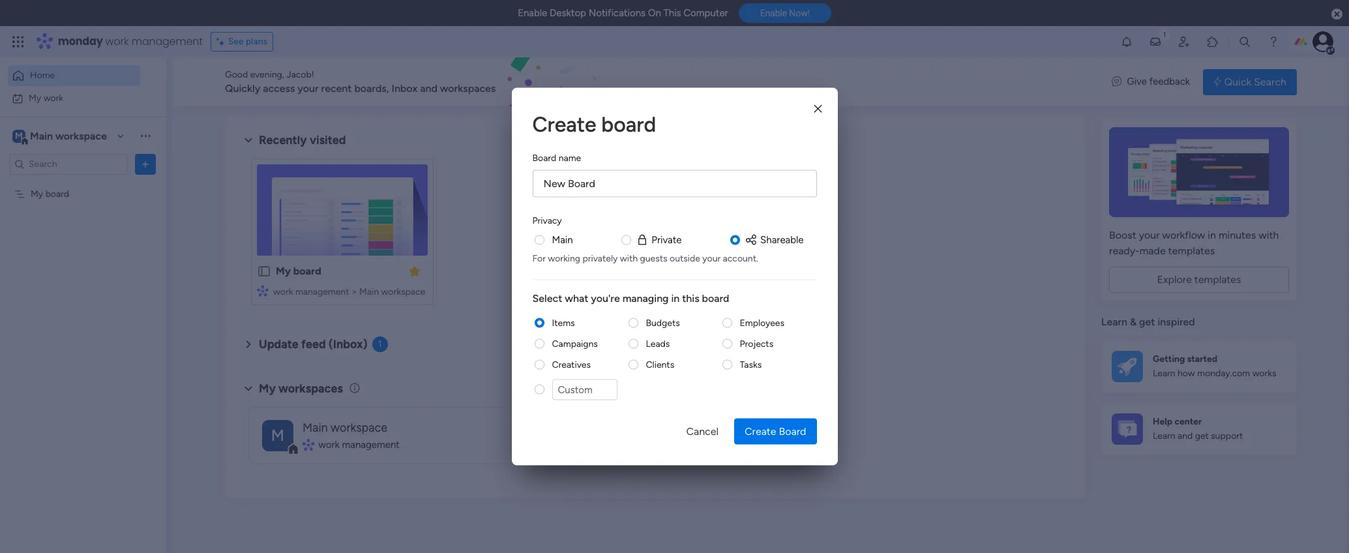Task type: describe. For each thing, give the bounding box(es) containing it.
work up update on the left of the page
[[273, 286, 293, 298]]

getting
[[1154, 353, 1186, 365]]

minutes
[[1219, 229, 1257, 241]]

board inside heading
[[533, 152, 557, 163]]

help
[[1154, 416, 1173, 427]]

my board inside my board list box
[[31, 188, 69, 199]]

items
[[552, 317, 575, 328]]

your inside boost your workflow in minutes with ready-made templates
[[1140, 229, 1160, 241]]

(inbox)
[[329, 337, 368, 352]]

getting started learn how monday.com works
[[1154, 353, 1277, 379]]

explore templates
[[1158, 273, 1242, 286]]

privacy
[[533, 215, 562, 226]]

give feedback
[[1128, 76, 1191, 88]]

work down my workspaces
[[319, 439, 340, 451]]

learn for getting
[[1154, 368, 1176, 379]]

1 vertical spatial workspace
[[381, 286, 426, 298]]

workspace selection element
[[12, 128, 109, 145]]

templates inside boost your workflow in minutes with ready-made templates
[[1169, 245, 1216, 257]]

close recently visited image
[[241, 132, 256, 148]]

outside
[[670, 252, 701, 264]]

my work button
[[8, 88, 140, 109]]

search everything image
[[1239, 35, 1252, 48]]

work inside button
[[43, 92, 63, 103]]

private button
[[636, 233, 682, 247]]

close my workspaces image
[[241, 381, 256, 397]]

learn & get inspired
[[1102, 316, 1196, 328]]

quickly
[[225, 82, 261, 95]]

v2 user feedback image
[[1113, 75, 1122, 89]]

open update feed (inbox) image
[[241, 337, 256, 352]]

inbox image
[[1150, 35, 1163, 48]]

how
[[1178, 368, 1196, 379]]

good
[[225, 69, 248, 80]]

inspired
[[1158, 316, 1196, 328]]

notifications image
[[1121, 35, 1134, 48]]

in inside boost your workflow in minutes with ready-made templates
[[1209, 229, 1217, 241]]

boost your workflow in minutes with ready-made templates
[[1110, 229, 1280, 257]]

templates image image
[[1114, 127, 1286, 217]]

employees
[[740, 317, 785, 328]]

for
[[533, 252, 546, 264]]

0 vertical spatial workspace
[[55, 130, 107, 142]]

select what you're managing in this board heading
[[533, 290, 817, 306]]

name
[[559, 152, 581, 163]]

quick
[[1225, 75, 1252, 88]]

templates inside button
[[1195, 273, 1242, 286]]

computer
[[684, 7, 729, 19]]

see plans button
[[211, 32, 273, 52]]

your inside good evening, jacob! quickly access your recent boards, inbox and workspaces
[[298, 82, 319, 95]]

access
[[263, 82, 295, 95]]

v2 bolt switch image
[[1214, 75, 1222, 89]]

component image for work management
[[303, 439, 314, 451]]

create board
[[533, 112, 657, 137]]

public board image
[[257, 264, 271, 279]]

2 vertical spatial workspace
[[331, 421, 388, 435]]

enable now! button
[[739, 3, 832, 23]]

working
[[548, 252, 581, 264]]

recently visited
[[259, 133, 346, 147]]

main workspace inside workspace selection element
[[30, 130, 107, 142]]

main button
[[552, 233, 573, 247]]

enable now!
[[761, 8, 810, 18]]

1
[[378, 339, 382, 350]]

cancel button
[[676, 419, 729, 445]]

your inside privacy element
[[703, 252, 721, 264]]

creatives
[[552, 359, 591, 370]]

and inside help center learn and get support
[[1178, 431, 1193, 442]]

select
[[533, 292, 563, 304]]

component image for work management > main workspace
[[257, 285, 269, 297]]

1 vertical spatial my board
[[276, 265, 321, 277]]

create for create board
[[533, 112, 597, 137]]

my workspaces
[[259, 382, 343, 396]]

help center element
[[1102, 403, 1298, 455]]

quick search button
[[1204, 69, 1298, 95]]

good evening, jacob! quickly access your recent boards, inbox and workspaces
[[225, 69, 496, 95]]

enable for enable now!
[[761, 8, 788, 18]]

m for workspace icon to the right
[[271, 426, 285, 445]]

0 horizontal spatial workspaces
[[279, 382, 343, 396]]

select what you're managing in this board option group
[[533, 316, 817, 408]]

update
[[259, 337, 299, 352]]

support
[[1212, 431, 1244, 442]]

shareable button
[[745, 233, 804, 247]]

remove from favorites image
[[408, 265, 421, 278]]

and inside good evening, jacob! quickly access your recent boards, inbox and workspaces
[[420, 82, 438, 95]]

projects
[[740, 338, 774, 349]]

cancel
[[687, 425, 719, 437]]

plans
[[246, 36, 268, 47]]

create board heading
[[533, 109, 817, 140]]

managing
[[623, 292, 669, 304]]

monday.com
[[1198, 368, 1251, 379]]

quick search
[[1225, 75, 1287, 88]]

monday work management
[[58, 34, 203, 49]]

1 vertical spatial main workspace
[[303, 421, 388, 435]]

>
[[352, 286, 357, 298]]

jacob!
[[287, 69, 314, 80]]

0 vertical spatial management
[[132, 34, 203, 49]]

work management
[[319, 439, 400, 451]]

inbox
[[392, 82, 418, 95]]

you're
[[591, 292, 620, 304]]

search
[[1255, 75, 1287, 88]]

my inside list box
[[31, 188, 43, 199]]

my right "close my workspaces" image
[[259, 382, 276, 396]]

made
[[1140, 245, 1166, 257]]

&
[[1131, 316, 1137, 328]]

campaigns
[[552, 338, 598, 349]]

center
[[1175, 416, 1203, 427]]

guests
[[640, 252, 668, 264]]

management for work management
[[342, 439, 400, 451]]

recently
[[259, 133, 307, 147]]

select product image
[[12, 35, 25, 48]]

workspaces inside good evening, jacob! quickly access your recent boards, inbox and workspaces
[[440, 82, 496, 95]]

monday
[[58, 34, 103, 49]]

0 vertical spatial workspace image
[[12, 129, 25, 143]]

help center learn and get support
[[1154, 416, 1244, 442]]



Task type: vqa. For each thing, say whether or not it's contained in the screenshot.
Quickly
yes



Task type: locate. For each thing, give the bounding box(es) containing it.
recent
[[321, 82, 352, 95]]

learn inside help center learn and get support
[[1154, 431, 1176, 442]]

with right minutes
[[1259, 229, 1280, 241]]

get right &
[[1140, 316, 1156, 328]]

create inside heading
[[533, 112, 597, 137]]

work right monday
[[105, 34, 129, 49]]

what
[[565, 292, 589, 304]]

main down my work
[[30, 130, 53, 142]]

my inside button
[[29, 92, 41, 103]]

get
[[1140, 316, 1156, 328], [1196, 431, 1210, 442]]

create board button
[[735, 419, 817, 445]]

and
[[420, 82, 438, 95], [1178, 431, 1193, 442]]

0 vertical spatial your
[[298, 82, 319, 95]]

0 vertical spatial create
[[533, 112, 597, 137]]

1 horizontal spatial workspaces
[[440, 82, 496, 95]]

for working privately with guests outside your account.
[[533, 252, 759, 264]]

0 vertical spatial m
[[15, 130, 23, 141]]

workflow
[[1163, 229, 1206, 241]]

desktop
[[550, 7, 587, 19]]

1 horizontal spatial my board
[[276, 265, 321, 277]]

workspaces right inbox
[[440, 82, 496, 95]]

work down home
[[43, 92, 63, 103]]

1 vertical spatial and
[[1178, 431, 1193, 442]]

my down search in workspace field
[[31, 188, 43, 199]]

2 horizontal spatial your
[[1140, 229, 1160, 241]]

create inside button
[[745, 425, 777, 437]]

workspace up search in workspace field
[[55, 130, 107, 142]]

apps image
[[1207, 35, 1220, 48]]

0 vertical spatial component image
[[257, 285, 269, 297]]

Board name field
[[533, 170, 817, 197]]

dapulse close image
[[1332, 8, 1343, 21]]

0 horizontal spatial m
[[15, 130, 23, 141]]

notifications
[[589, 7, 646, 19]]

main up "working" at the top of page
[[552, 234, 573, 246]]

enable
[[518, 7, 548, 19], [761, 8, 788, 18]]

0 horizontal spatial your
[[298, 82, 319, 95]]

1 vertical spatial your
[[1140, 229, 1160, 241]]

0 horizontal spatial get
[[1140, 316, 1156, 328]]

in inside select what you're managing in this board heading
[[672, 292, 680, 304]]

workspaces down update feed (inbox)
[[279, 382, 343, 396]]

1 horizontal spatial in
[[1209, 229, 1217, 241]]

0 horizontal spatial component image
[[257, 285, 269, 297]]

privacy heading
[[533, 214, 562, 227]]

get inside help center learn and get support
[[1196, 431, 1210, 442]]

my
[[29, 92, 41, 103], [31, 188, 43, 199], [276, 265, 291, 277], [259, 382, 276, 396]]

1 horizontal spatial m
[[271, 426, 285, 445]]

1 horizontal spatial create
[[745, 425, 777, 437]]

0 horizontal spatial create
[[533, 112, 597, 137]]

management
[[132, 34, 203, 49], [295, 286, 349, 298], [342, 439, 400, 451]]

2 vertical spatial learn
[[1154, 431, 1176, 442]]

select what you're managing in this board
[[533, 292, 730, 304]]

learn for help
[[1154, 431, 1176, 442]]

component image left work management
[[303, 439, 314, 451]]

0 vertical spatial workspaces
[[440, 82, 496, 95]]

0 horizontal spatial board
[[533, 152, 557, 163]]

home
[[30, 70, 55, 81]]

templates right explore
[[1195, 273, 1242, 286]]

visited
[[310, 133, 346, 147]]

0 horizontal spatial workspace image
[[12, 129, 25, 143]]

0 horizontal spatial and
[[420, 82, 438, 95]]

with left guests
[[620, 252, 638, 264]]

home button
[[8, 65, 140, 86]]

see
[[228, 36, 244, 47]]

explore templates button
[[1110, 267, 1290, 293]]

your up made at the top right of page
[[1140, 229, 1160, 241]]

get down center
[[1196, 431, 1210, 442]]

0 vertical spatial main workspace
[[30, 130, 107, 142]]

1 horizontal spatial and
[[1178, 431, 1193, 442]]

board name heading
[[533, 151, 581, 165]]

1 vertical spatial learn
[[1154, 368, 1176, 379]]

started
[[1188, 353, 1218, 365]]

1 horizontal spatial your
[[703, 252, 721, 264]]

m
[[15, 130, 23, 141], [271, 426, 285, 445]]

see plans
[[228, 36, 268, 47]]

1 horizontal spatial component image
[[303, 439, 314, 451]]

component image down public board icon at the left
[[257, 285, 269, 297]]

workspace up work management
[[331, 421, 388, 435]]

board name
[[533, 152, 581, 163]]

1 vertical spatial workspaces
[[279, 382, 343, 396]]

main inside privacy element
[[552, 234, 573, 246]]

management for work management > main workspace
[[295, 286, 349, 298]]

1 vertical spatial component image
[[303, 439, 314, 451]]

1 vertical spatial templates
[[1195, 273, 1242, 286]]

main inside workspace selection element
[[30, 130, 53, 142]]

board
[[602, 112, 657, 137], [45, 188, 69, 199], [293, 265, 321, 277], [702, 292, 730, 304]]

board
[[533, 152, 557, 163], [779, 425, 807, 437]]

0 vertical spatial learn
[[1102, 316, 1128, 328]]

1 horizontal spatial enable
[[761, 8, 788, 18]]

1 horizontal spatial get
[[1196, 431, 1210, 442]]

privacy element
[[533, 233, 817, 264]]

main right the >
[[360, 286, 379, 298]]

my board list box
[[0, 180, 166, 381]]

component image
[[257, 285, 269, 297], [303, 439, 314, 451]]

budgets
[[646, 317, 680, 328]]

enable left now!
[[761, 8, 788, 18]]

templates down workflow
[[1169, 245, 1216, 257]]

0 vertical spatial my board
[[31, 188, 69, 199]]

getting started element
[[1102, 340, 1298, 392]]

in
[[1209, 229, 1217, 241], [672, 292, 680, 304]]

in left this at the right
[[672, 292, 680, 304]]

Search in workspace field
[[27, 157, 109, 172]]

and down center
[[1178, 431, 1193, 442]]

workspace image
[[12, 129, 25, 143], [262, 420, 294, 451]]

jacob simon image
[[1313, 31, 1334, 52]]

m for topmost workspace icon
[[15, 130, 23, 141]]

templates
[[1169, 245, 1216, 257], [1195, 273, 1242, 286]]

1 vertical spatial with
[[620, 252, 638, 264]]

give
[[1128, 76, 1148, 88]]

account.
[[723, 252, 759, 264]]

1 vertical spatial get
[[1196, 431, 1210, 442]]

main workspace
[[30, 130, 107, 142], [303, 421, 388, 435]]

create right cancel
[[745, 425, 777, 437]]

update feed (inbox)
[[259, 337, 368, 352]]

learn inside "getting started learn how monday.com works"
[[1154, 368, 1176, 379]]

privately
[[583, 252, 618, 264]]

2 vertical spatial management
[[342, 439, 400, 451]]

private
[[652, 234, 682, 246]]

work management > main workspace
[[273, 286, 426, 298]]

main
[[30, 130, 53, 142], [552, 234, 573, 246], [360, 286, 379, 298], [303, 421, 328, 435]]

1 horizontal spatial with
[[1259, 229, 1280, 241]]

1 horizontal spatial main workspace
[[303, 421, 388, 435]]

workspaces
[[440, 82, 496, 95], [279, 382, 343, 396]]

board inside button
[[779, 425, 807, 437]]

0 vertical spatial in
[[1209, 229, 1217, 241]]

board inside list box
[[45, 188, 69, 199]]

feed
[[302, 337, 326, 352]]

0 horizontal spatial in
[[672, 292, 680, 304]]

m inside workspace selection element
[[15, 130, 23, 141]]

invite members image
[[1178, 35, 1191, 48]]

my work
[[29, 92, 63, 103]]

this
[[683, 292, 700, 304]]

0 horizontal spatial enable
[[518, 7, 548, 19]]

boards,
[[355, 82, 389, 95]]

your down the 'jacob!'
[[298, 82, 319, 95]]

my down home
[[29, 92, 41, 103]]

this
[[664, 7, 682, 19]]

with inside boost your workflow in minutes with ready-made templates
[[1259, 229, 1280, 241]]

work
[[105, 34, 129, 49], [43, 92, 63, 103], [273, 286, 293, 298], [319, 439, 340, 451]]

and right inbox
[[420, 82, 438, 95]]

create up the name
[[533, 112, 597, 137]]

leads
[[646, 338, 670, 349]]

shareable
[[761, 234, 804, 246]]

1 horizontal spatial board
[[779, 425, 807, 437]]

enable inside button
[[761, 8, 788, 18]]

0 horizontal spatial my board
[[31, 188, 69, 199]]

1 vertical spatial management
[[295, 286, 349, 298]]

1 image
[[1159, 27, 1171, 41]]

close image
[[815, 104, 822, 114]]

create board
[[745, 425, 807, 437]]

option
[[0, 182, 166, 185]]

1 vertical spatial in
[[672, 292, 680, 304]]

now!
[[790, 8, 810, 18]]

learn left &
[[1102, 316, 1128, 328]]

learn down getting
[[1154, 368, 1176, 379]]

1 vertical spatial workspace image
[[262, 420, 294, 451]]

my right public board icon at the left
[[276, 265, 291, 277]]

0 horizontal spatial main workspace
[[30, 130, 107, 142]]

your right outside
[[703, 252, 721, 264]]

enable desktop notifications on this computer
[[518, 7, 729, 19]]

0 vertical spatial templates
[[1169, 245, 1216, 257]]

on
[[648, 7, 661, 19]]

create for create board
[[745, 425, 777, 437]]

my board right public board icon at the left
[[276, 265, 321, 277]]

my board
[[31, 188, 69, 199], [276, 265, 321, 277]]

feedback
[[1150, 76, 1191, 88]]

tasks
[[740, 359, 762, 370]]

1 vertical spatial board
[[779, 425, 807, 437]]

workspace down "remove from favorites" icon
[[381, 286, 426, 298]]

explore
[[1158, 273, 1193, 286]]

my board down search in workspace field
[[31, 188, 69, 199]]

enable for enable desktop notifications on this computer
[[518, 7, 548, 19]]

0 vertical spatial board
[[533, 152, 557, 163]]

main workspace up work management
[[303, 421, 388, 435]]

works
[[1253, 368, 1277, 379]]

0 vertical spatial and
[[420, 82, 438, 95]]

1 vertical spatial create
[[745, 425, 777, 437]]

evening,
[[250, 69, 284, 80]]

0 vertical spatial get
[[1140, 316, 1156, 328]]

workspace
[[55, 130, 107, 142], [381, 286, 426, 298], [331, 421, 388, 435]]

help image
[[1268, 35, 1281, 48]]

create
[[533, 112, 597, 137], [745, 425, 777, 437]]

1 horizontal spatial workspace image
[[262, 420, 294, 451]]

main down my workspaces
[[303, 421, 328, 435]]

with
[[1259, 229, 1280, 241], [620, 252, 638, 264]]

2 vertical spatial your
[[703, 252, 721, 264]]

ready-
[[1110, 245, 1140, 257]]

with inside privacy element
[[620, 252, 638, 264]]

main workspace up search in workspace field
[[30, 130, 107, 142]]

in left minutes
[[1209, 229, 1217, 241]]

learn down help
[[1154, 431, 1176, 442]]

0 horizontal spatial with
[[620, 252, 638, 264]]

enable left desktop
[[518, 7, 548, 19]]

1 vertical spatial m
[[271, 426, 285, 445]]

clients
[[646, 359, 675, 370]]

Custom field
[[552, 379, 618, 400]]

0 vertical spatial with
[[1259, 229, 1280, 241]]

learn
[[1102, 316, 1128, 328], [1154, 368, 1176, 379], [1154, 431, 1176, 442]]



